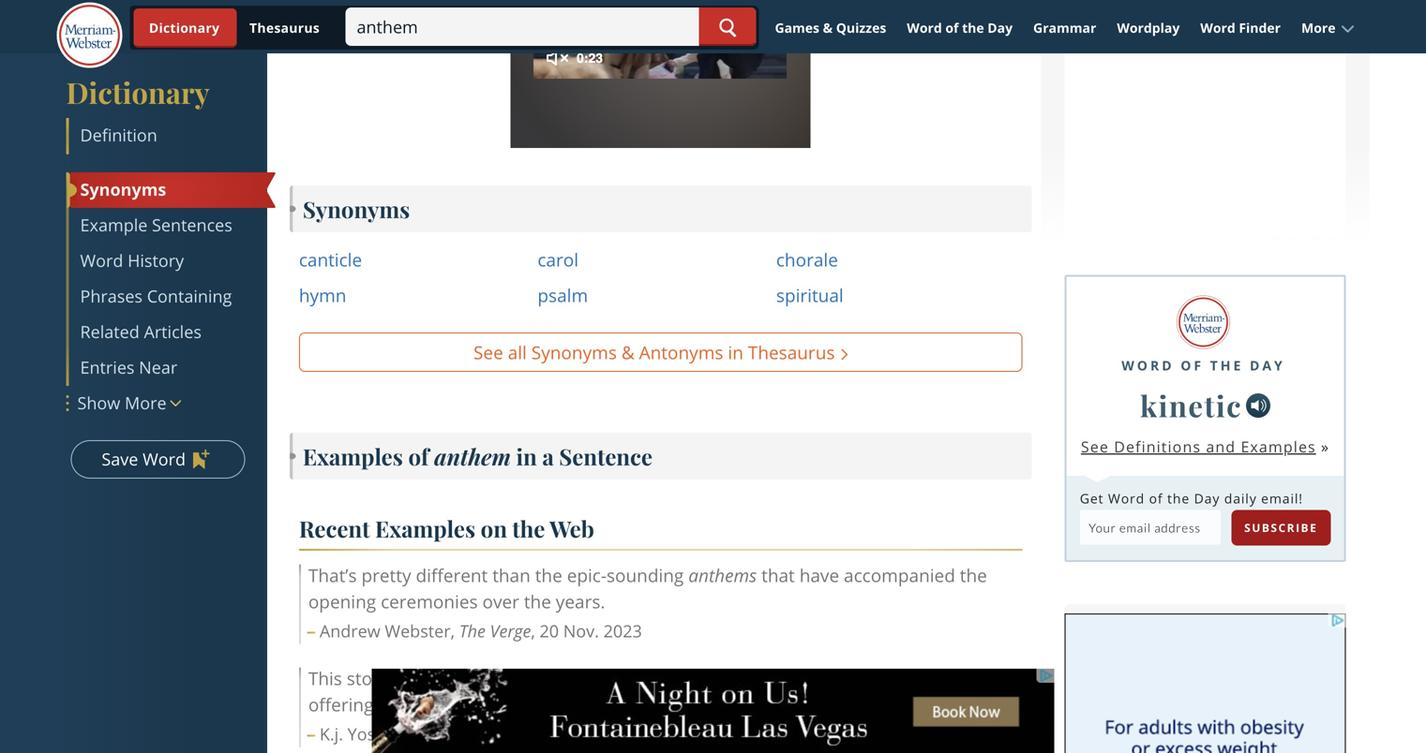 Task type: vqa. For each thing, say whether or not it's contained in the screenshot.
more from m-w at the left bottom of page
no



Task type: locate. For each thing, give the bounding box(es) containing it.
1 horizontal spatial word of the day link
[[1122, 347, 1285, 375]]

0 vertical spatial word of the day link
[[899, 11, 1021, 44]]

choice
[[826, 667, 879, 691]]

2 by from the left
[[977, 667, 997, 691]]

chorale link
[[776, 248, 838, 272]]

listen to the pronunciation of kinetic link
[[1246, 394, 1271, 418]]

, left the 13
[[479, 723, 483, 746]]

offering
[[308, 693, 374, 717]]

1 horizontal spatial see
[[1081, 437, 1109, 457]]

examples up the different
[[375, 514, 475, 544]]

see
[[474, 340, 503, 365], [1081, 437, 1109, 457]]

synonyms
[[80, 178, 166, 201], [303, 194, 410, 224], [531, 340, 617, 365]]

None submit
[[1231, 511, 1331, 546]]

day up listen to the pronunciation of kinetic icon at right bottom
[[1250, 357, 1285, 375]]

hymn
[[299, 283, 346, 308]]

verge
[[490, 620, 531, 643]]

story
[[347, 667, 389, 691]]

dictionary link
[[66, 72, 276, 113]]

2 horizontal spatial synonyms
[[531, 340, 617, 365]]

nov. right the 13
[[511, 723, 547, 746]]

1 horizontal spatial synonyms
[[303, 194, 410, 224]]

for up the 13
[[492, 693, 516, 717]]

2 horizontal spatial day
[[1250, 357, 1285, 375]]

, left 20
[[531, 620, 535, 643]]

1 vertical spatial ,
[[479, 723, 483, 746]]

in left a
[[516, 442, 537, 472]]

& left antonyms at the top
[[622, 340, 635, 365]]

1 horizontal spatial day
[[1194, 490, 1220, 508]]

spiritual link
[[776, 283, 844, 308]]

1 vertical spatial day
[[1250, 357, 1285, 375]]

1 vertical spatial in
[[516, 442, 537, 472]]

carol link
[[538, 248, 579, 272]]

web
[[550, 514, 594, 544]]

2 vertical spatial day
[[1194, 490, 1220, 508]]

day
[[988, 19, 1013, 37], [1250, 357, 1285, 375], [1194, 490, 1220, 508]]

anthem up emotional
[[500, 667, 560, 691]]

word
[[907, 19, 942, 37], [1201, 19, 1236, 37], [80, 249, 123, 272], [1122, 357, 1175, 375], [143, 448, 186, 471], [1108, 490, 1145, 508]]

,
[[531, 620, 535, 643], [479, 723, 483, 746]]

chorale
[[776, 248, 838, 272]]

all
[[508, 340, 527, 365]]

1 horizontal spatial in
[[728, 340, 743, 365]]

definitions
[[1114, 437, 1201, 457]]

in
[[728, 340, 743, 365], [516, 442, 537, 472]]

the right on
[[512, 514, 545, 544]]

2023 down emotional
[[551, 723, 590, 746]]

anthem
[[434, 442, 511, 472], [500, 667, 560, 691]]

anti-
[[788, 667, 826, 691]]

this story serves as an anthem
[[308, 667, 565, 691]]

example sentences
[[80, 214, 232, 237]]

1 horizontal spatial 2023
[[604, 620, 642, 643]]

search word image
[[719, 18, 737, 38]]

phrases containing
[[80, 285, 232, 308]]

word right save
[[143, 448, 186, 471]]

0 vertical spatial see
[[474, 340, 503, 365]]

emotional
[[520, 693, 604, 717]]

of right quizzes
[[946, 19, 959, 37]]

the right accompanied
[[960, 564, 987, 588]]

games
[[775, 19, 820, 37]]

day left daily
[[1194, 490, 1220, 508]]

yossman,
[[348, 723, 423, 746]]

wordplay
[[1117, 19, 1180, 37]]

1 horizontal spatial ,
[[531, 620, 535, 643]]

13
[[487, 723, 506, 746]]

more button
[[1293, 11, 1364, 44]]

synonyms up example
[[80, 178, 166, 201]]

1 vertical spatial word of the day link
[[1122, 347, 1285, 375]]

0 vertical spatial word of the day
[[907, 19, 1013, 37]]

1 vertical spatial nov.
[[511, 723, 547, 746]]

0 horizontal spatial synonyms
[[80, 178, 166, 201]]

1 horizontal spatial nov.
[[563, 620, 599, 643]]

word inside dropdown button
[[143, 448, 186, 471]]

0 horizontal spatial day
[[988, 19, 1013, 37]]

andrew
[[320, 620, 380, 643]]

1 horizontal spatial word of the day
[[1122, 357, 1285, 375]]

anthem up on
[[434, 442, 511, 472]]

20
[[540, 620, 559, 643]]

psalm
[[538, 283, 588, 308]]

0 vertical spatial in
[[728, 340, 743, 365]]

by right legislation,
[[977, 667, 997, 691]]

& right games at the top of page
[[823, 19, 833, 37]]

see definitions and examples link
[[1081, 437, 1316, 457]]

day left grammar link
[[988, 19, 1013, 37]]

0 horizontal spatial nov.
[[511, 723, 547, 746]]

save word
[[102, 448, 186, 471]]

0 vertical spatial nov.
[[563, 620, 599, 643]]

opening
[[308, 590, 376, 614]]

that's pretty different than the epic-sounding anthems
[[308, 564, 762, 588]]

the
[[962, 19, 984, 37], [1210, 357, 1244, 375], [1168, 490, 1190, 508], [512, 514, 545, 544], [535, 564, 562, 588], [960, 564, 987, 588], [524, 590, 551, 614]]

get word of the day daily email!
[[1080, 490, 1303, 508]]

that have accompanied the opening ceremonies over the years.
[[308, 564, 987, 614]]

0 vertical spatial for
[[565, 667, 589, 691]]

in right antonyms at the top
[[728, 340, 743, 365]]

related
[[80, 321, 140, 344]]

synonyms right "all"
[[531, 340, 617, 365]]

definition link
[[69, 118, 264, 154]]

0 horizontal spatial 2023
[[551, 723, 590, 746]]

variety
[[427, 723, 479, 746]]

1 vertical spatial &
[[622, 340, 635, 365]]

0 vertical spatial &
[[823, 19, 833, 37]]

toggle search dictionary/thesaurus image
[[134, 8, 237, 48]]

examples down the listen to the pronunciation of kinetic link
[[1241, 437, 1316, 457]]

sounding
[[607, 564, 684, 588]]

0 horizontal spatial by
[[764, 667, 784, 691]]

for up emotional
[[565, 667, 589, 691]]

word history link
[[69, 244, 264, 279]]

0 vertical spatial 2023
[[604, 620, 642, 643]]

show more
[[77, 392, 166, 415]]

synonyms up canticle
[[303, 194, 410, 224]]

see all synonyms & antonyms in thesaurus link
[[299, 333, 1023, 372]]

1 vertical spatial see
[[1081, 437, 1109, 457]]

0 vertical spatial ,
[[531, 620, 535, 643]]

that
[[762, 564, 795, 588]]

nov.
[[563, 620, 599, 643], [511, 723, 547, 746]]

Search search field
[[346, 8, 756, 46]]

years.
[[556, 590, 605, 614]]

grammar
[[1033, 19, 1096, 37]]

Subscribe to Word of the Day text field
[[1080, 511, 1221, 545]]

catharsis.
[[609, 693, 688, 717]]

of
[[946, 19, 959, 37], [1181, 357, 1204, 375], [408, 442, 429, 472], [1149, 490, 1163, 508]]

word right get
[[1108, 490, 1145, 508]]

0 horizontal spatial word of the day link
[[899, 11, 1021, 44]]

sentences
[[152, 214, 232, 237]]

definition
[[80, 124, 157, 147]]

anthems
[[689, 564, 757, 588]]

0 vertical spatial day
[[988, 19, 1013, 37]]

see left "all"
[[474, 340, 503, 365]]

games & quizzes
[[775, 19, 886, 37]]

2023 up those at bottom
[[604, 620, 642, 643]]

more
[[1302, 19, 1336, 37]]

advertisement region
[[511, 0, 811, 148], [1065, 3, 1346, 238], [1065, 614, 1346, 754], [372, 670, 1054, 754]]

see up get
[[1081, 437, 1109, 457]]

the right than
[[535, 564, 562, 588]]

by left anti-
[[764, 667, 784, 691]]

1 horizontal spatial by
[[977, 667, 997, 691]]

examples
[[1241, 437, 1316, 457], [303, 442, 403, 472], [375, 514, 475, 544]]

0 horizontal spatial see
[[474, 340, 503, 365]]

near
[[139, 356, 177, 379]]

1 vertical spatial word of the day
[[1122, 357, 1285, 375]]

listen to the pronunciation of kinetic image
[[1246, 394, 1271, 418]]

0 horizontal spatial word of the day
[[907, 19, 1013, 37]]

0 horizontal spatial for
[[492, 693, 516, 717]]

nov. down years.
[[563, 620, 599, 643]]

the
[[459, 620, 486, 643]]

quizzes
[[836, 19, 886, 37]]

phrases
[[80, 285, 143, 308]]

&
[[823, 19, 833, 37], [622, 340, 635, 365]]



Task type: describe. For each thing, give the bounding box(es) containing it.
hymn link
[[299, 283, 346, 308]]

merriam-webster logo link
[[57, 2, 122, 70]]

word up kinetic
[[1122, 357, 1175, 375]]

the down 'that's pretty different than the epic-sounding anthems' on the bottom of page
[[524, 590, 551, 614]]

1 horizontal spatial &
[[823, 19, 833, 37]]

0 vertical spatial anthem
[[434, 442, 511, 472]]

merriam webster image
[[1177, 296, 1230, 349]]

canticle
[[299, 248, 362, 272]]

grammar link
[[1025, 11, 1105, 44]]

more
[[125, 392, 166, 415]]

over
[[482, 590, 519, 614]]

example sentences link
[[69, 208, 264, 244]]

»
[[1321, 437, 1330, 457]]

than
[[492, 564, 531, 588]]

k.j. yossman, variety , 13 nov. 2023
[[320, 723, 590, 746]]

1 vertical spatial anthem
[[500, 667, 560, 691]]

on
[[481, 514, 507, 544]]

examples of anthem in a sentence
[[303, 442, 653, 472]]

word left the finder
[[1201, 19, 1236, 37]]

kinetic link
[[1140, 384, 1243, 428]]

entries near link
[[69, 351, 264, 386]]

get
[[1080, 490, 1104, 508]]

merriam webster - established 1828 image
[[57, 2, 122, 70]]

an
[[474, 667, 495, 691]]

pretty
[[361, 564, 411, 588]]

for those most affected by anti-choice legislation, by offering new avenues for emotional catharsis.
[[308, 667, 997, 717]]

show more button
[[66, 386, 264, 422]]

serves
[[393, 667, 446, 691]]

of up subscribe to word of the day text field on the bottom of the page
[[1149, 490, 1163, 508]]

phrases containing link
[[69, 279, 264, 315]]

different
[[416, 564, 488, 588]]

show
[[77, 392, 120, 415]]

of up kinetic
[[1181, 357, 1204, 375]]

see definitions and examples »
[[1081, 437, 1330, 457]]

related articles
[[80, 321, 202, 344]]

see for see definitions and examples »
[[1081, 437, 1109, 457]]

word up phrases on the left top of page
[[80, 249, 123, 272]]

those
[[594, 667, 640, 691]]

1 horizontal spatial for
[[565, 667, 589, 691]]

sentence
[[559, 442, 653, 472]]

the left grammar link
[[962, 19, 984, 37]]

this
[[308, 667, 342, 691]]

games & quizzes link
[[767, 11, 895, 44]]

word right quizzes
[[907, 19, 942, 37]]

the up subscribe to word of the day text field on the bottom of the page
[[1168, 490, 1190, 508]]

legislation,
[[883, 667, 972, 691]]

articles
[[144, 321, 202, 344]]

avenues
[[418, 693, 487, 717]]

ceremonies
[[381, 590, 478, 614]]

synonyms link
[[67, 173, 276, 208]]

that's
[[308, 564, 357, 588]]

word history
[[80, 249, 184, 272]]

antonyms
[[639, 340, 723, 365]]

word finder
[[1201, 19, 1281, 37]]

daily
[[1224, 490, 1257, 508]]

k.j.
[[320, 723, 343, 746]]

finder
[[1239, 19, 1281, 37]]

0 horizontal spatial in
[[516, 442, 537, 472]]

carol
[[538, 248, 579, 272]]

word of the day for the word of the day link to the bottom
[[1122, 357, 1285, 375]]

1 by from the left
[[764, 667, 784, 691]]

recent examples on the web
[[299, 514, 594, 544]]

word of the day for the top the word of the day link
[[907, 19, 1013, 37]]

a
[[542, 442, 554, 472]]

and
[[1206, 437, 1236, 457]]

email!
[[1261, 490, 1303, 508]]

entries near
[[80, 356, 177, 379]]

containing
[[147, 285, 232, 308]]

recent
[[299, 514, 370, 544]]

wordplay link
[[1109, 11, 1188, 44]]

entries
[[80, 356, 135, 379]]

epic-
[[567, 564, 607, 588]]

0 horizontal spatial &
[[622, 340, 635, 365]]

0 horizontal spatial ,
[[479, 723, 483, 746]]

affected
[[691, 667, 759, 691]]

save word button
[[71, 441, 245, 479]]

the down merriam webster image
[[1210, 357, 1244, 375]]

as
[[451, 667, 469, 691]]

examples up the recent
[[303, 442, 403, 472]]

example
[[80, 214, 148, 237]]

see all synonyms & antonyms in thesaurus
[[474, 340, 840, 365]]

kinetic
[[1140, 386, 1243, 425]]

1 vertical spatial for
[[492, 693, 516, 717]]

of up recent examples on the web
[[408, 442, 429, 472]]

save
[[102, 448, 138, 471]]

webster,
[[385, 620, 455, 643]]

dictionary
[[66, 73, 210, 112]]

canticle link
[[299, 248, 362, 272]]

1 vertical spatial 2023
[[551, 723, 590, 746]]

history
[[128, 249, 184, 272]]

psalm link
[[538, 283, 588, 308]]

have
[[800, 564, 839, 588]]

word finder link
[[1192, 11, 1289, 44]]

see for see all synonyms & antonyms in thesaurus
[[474, 340, 503, 365]]



